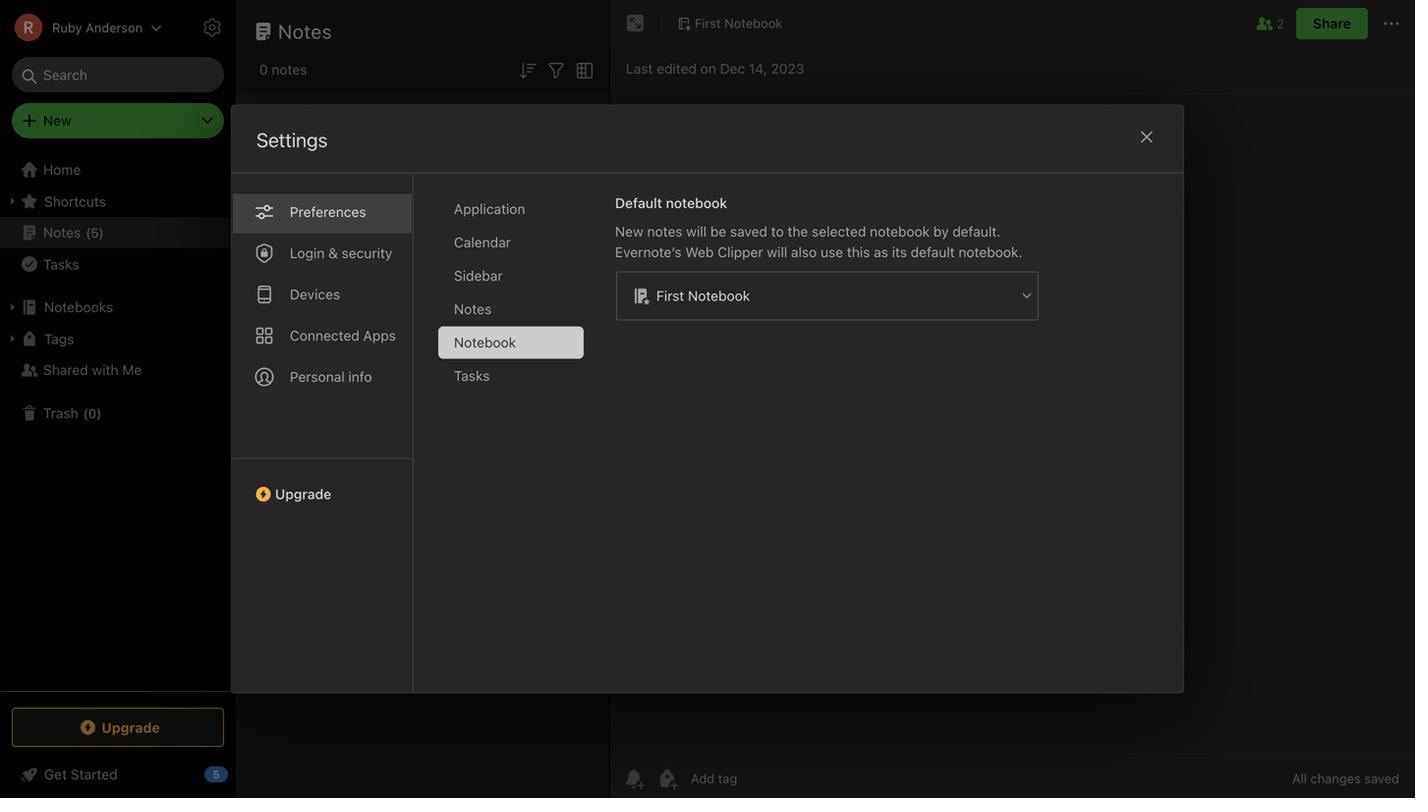 Task type: locate. For each thing, give the bounding box(es) containing it.
notebook inside tab
[[454, 335, 516, 351]]

notebook inside new notes will be saved to the selected notebook by default. evernote's web clipper will also use this as its default notebook.
[[870, 224, 930, 240]]

1 horizontal spatial saved
[[1365, 772, 1399, 787]]

14,
[[749, 60, 767, 77]]

saved up clipper
[[730, 224, 767, 240]]

1 vertical spatial first notebook
[[656, 288, 750, 304]]

1 horizontal spatial tasks
[[454, 368, 490, 384]]

) down shortcuts button
[[99, 225, 104, 240]]

) inside notes ( 5 )
[[99, 225, 104, 240]]

shared with me link
[[0, 355, 235, 386]]

2 vertical spatial notes
[[454, 301, 492, 317]]

tab list
[[232, 173, 414, 693], [438, 193, 599, 693]]

1 vertical spatial tasks
[[454, 368, 490, 384]]

new inside popup button
[[43, 113, 72, 129]]

2 vertical spatial notebook
[[454, 335, 516, 351]]

new up evernote's
[[615, 224, 643, 240]]

0 horizontal spatial notebook
[[666, 195, 727, 211]]

application
[[454, 201, 525, 217]]

selected
[[812, 224, 866, 240]]

notebooks
[[44, 299, 113, 315]]

tab list containing preferences
[[232, 173, 414, 693]]

(
[[86, 225, 91, 240], [83, 406, 88, 421]]

notes up different at the left of the page
[[388, 549, 433, 570]]

info
[[348, 369, 372, 385]]

None search field
[[26, 57, 210, 92]]

notes left 5
[[43, 225, 81, 241]]

connected apps
[[290, 328, 396, 344]]

web
[[685, 244, 714, 260]]

first down evernote's
[[656, 288, 684, 304]]

1 horizontal spatial 0
[[259, 61, 268, 78]]

1 horizontal spatial tab list
[[438, 193, 599, 693]]

notebook
[[666, 195, 727, 211], [870, 224, 930, 240]]

0 horizontal spatial first
[[656, 288, 684, 304]]

0 vertical spatial new
[[43, 113, 72, 129]]

no
[[361, 549, 384, 570]]

try using a different keyword or filter.
[[290, 588, 555, 606]]

1 horizontal spatial notes
[[278, 20, 332, 43]]

0 horizontal spatial will
[[686, 224, 707, 240]]

use
[[821, 244, 843, 260]]

new inside new notes will be saved to the selected notebook by default. evernote's web clipper will also use this as its default notebook.
[[615, 224, 643, 240]]

)
[[99, 225, 104, 240], [97, 406, 102, 421]]

keyword
[[436, 588, 496, 606]]

with
[[92, 362, 118, 378]]

0 vertical spatial first notebook
[[695, 16, 783, 31]]

expand notebooks image
[[5, 300, 21, 315]]

notebook
[[724, 16, 783, 31], [688, 288, 750, 304], [454, 335, 516, 351]]

sidebar tab
[[438, 260, 584, 292]]

application tab
[[438, 193, 584, 226]]

notes inside tab
[[454, 301, 492, 317]]

personal info
[[290, 369, 372, 385]]

new up the 'home'
[[43, 113, 72, 129]]

upgrade button inside tab list
[[232, 458, 413, 511]]

1 vertical spatial 0
[[88, 406, 97, 421]]

0 horizontal spatial upgrade
[[102, 720, 160, 736]]

first notebook up dec
[[695, 16, 783, 31]]

tasks
[[43, 256, 79, 272], [454, 368, 490, 384]]

1 horizontal spatial upgrade button
[[232, 458, 413, 511]]

saved right 'changes'
[[1365, 772, 1399, 787]]

notes up filters
[[272, 61, 307, 78]]

first notebook inside first notebook field
[[656, 288, 750, 304]]

( down 'shortcuts' on the top left of the page
[[86, 225, 91, 240]]

notes inside new notes will be saved to the selected notebook by default. evernote's web clipper will also use this as its default notebook.
[[647, 224, 683, 240]]

( inside trash ( 0 )
[[83, 406, 88, 421]]

0 vertical spatial 0
[[259, 61, 268, 78]]

all
[[1292, 772, 1307, 787]]

0 vertical spatial )
[[99, 225, 104, 240]]

1 vertical spatial notes
[[43, 225, 81, 241]]

) inside trash ( 0 )
[[97, 406, 102, 421]]

notebook up '14,'
[[724, 16, 783, 31]]

settings up 0 notes
[[248, 20, 298, 35]]

notes
[[278, 20, 332, 43], [43, 225, 81, 241], [454, 301, 492, 317]]

notebook down web
[[688, 288, 750, 304]]

notes for 0
[[272, 61, 307, 78]]

default.
[[953, 224, 1001, 240]]

will
[[686, 224, 707, 240], [767, 244, 787, 260]]

0 horizontal spatial tasks
[[43, 256, 79, 272]]

0 vertical spatial (
[[86, 225, 91, 240]]

tasks down notebook tab
[[454, 368, 490, 384]]

notes for no
[[388, 549, 433, 570]]

0 vertical spatial settings
[[248, 20, 298, 35]]

saved inside note window element
[[1365, 772, 1399, 787]]

as
[[874, 244, 888, 260]]

notebook tab
[[438, 327, 584, 359]]

0 vertical spatial upgrade
[[275, 486, 331, 503]]

tags
[[44, 331, 74, 347]]

first notebook down web
[[656, 288, 750, 304]]

1 vertical spatial notebook
[[870, 224, 930, 240]]

shortcuts
[[44, 193, 106, 210]]

0 horizontal spatial upgrade button
[[12, 709, 224, 748]]

preferences
[[290, 204, 366, 220]]

0 vertical spatial saved
[[730, 224, 767, 240]]

) for trash
[[97, 406, 102, 421]]

filter.
[[519, 588, 555, 606]]

1 vertical spatial notebook
[[688, 288, 750, 304]]

a
[[359, 588, 368, 606]]

notes up 0 notes
[[278, 20, 332, 43]]

tree
[[0, 154, 236, 691]]

first up on
[[695, 16, 721, 31]]

1 vertical spatial will
[[767, 244, 787, 260]]

to
[[771, 224, 784, 240]]

be
[[710, 224, 726, 240]]

tab list containing application
[[438, 193, 599, 693]]

1 vertical spatial saved
[[1365, 772, 1399, 787]]

clear button
[[564, 105, 594, 119]]

notebook up its
[[870, 224, 930, 240]]

tasks down notes ( 5 )
[[43, 256, 79, 272]]

) right trash
[[97, 406, 102, 421]]

( right trash
[[83, 406, 88, 421]]

trash
[[43, 405, 78, 422]]

close image
[[1135, 125, 1159, 149]]

tasks inside tasks button
[[43, 256, 79, 272]]

notebook up be at the top right
[[666, 195, 727, 211]]

share
[[1313, 15, 1351, 31]]

new notes will be saved to the selected notebook by default. evernote's web clipper will also use this as its default notebook.
[[615, 224, 1023, 260]]

first
[[695, 16, 721, 31], [656, 288, 684, 304]]

2
[[1277, 16, 1284, 31]]

2 button
[[1253, 12, 1284, 35]]

upgrade
[[275, 486, 331, 503], [102, 720, 160, 736]]

notebook down the notes tab
[[454, 335, 516, 351]]

tasks inside tasks tab
[[454, 368, 490, 384]]

0 horizontal spatial notes
[[272, 61, 307, 78]]

notes up evernote's
[[647, 224, 683, 240]]

me
[[122, 362, 142, 378]]

1 horizontal spatial notebook
[[870, 224, 930, 240]]

upgrade button
[[232, 458, 413, 511], [12, 709, 224, 748]]

0 right trash
[[88, 406, 97, 421]]

first notebook button
[[670, 10, 789, 37]]

1 horizontal spatial notes
[[388, 549, 433, 570]]

0 vertical spatial upgrade button
[[232, 458, 413, 511]]

0 vertical spatial notebook
[[666, 195, 727, 211]]

notes down sidebar
[[454, 301, 492, 317]]

login
[[290, 245, 325, 261]]

0 vertical spatial notes
[[272, 61, 307, 78]]

will up web
[[686, 224, 707, 240]]

0 vertical spatial notebook
[[724, 16, 783, 31]]

0 down the settings tooltip
[[259, 61, 268, 78]]

tasks tab
[[438, 360, 584, 393]]

( for notes
[[86, 225, 91, 240]]

using
[[317, 588, 355, 606]]

0 horizontal spatial notes
[[43, 225, 81, 241]]

new
[[43, 113, 72, 129], [615, 224, 643, 240]]

will down to
[[767, 244, 787, 260]]

apps
[[363, 328, 396, 344]]

0
[[259, 61, 268, 78], [88, 406, 97, 421]]

found
[[438, 549, 485, 570]]

notes
[[272, 61, 307, 78], [647, 224, 683, 240], [388, 549, 433, 570]]

2 horizontal spatial notes
[[454, 301, 492, 317]]

0 vertical spatial notes
[[278, 20, 332, 43]]

first notebook
[[695, 16, 783, 31], [656, 288, 750, 304]]

1 vertical spatial (
[[83, 406, 88, 421]]

saved
[[730, 224, 767, 240], [1365, 772, 1399, 787]]

1 horizontal spatial will
[[767, 244, 787, 260]]

2 horizontal spatial notes
[[647, 224, 683, 240]]

edited
[[657, 60, 697, 77]]

0 vertical spatial first
[[695, 16, 721, 31]]

0 horizontal spatial new
[[43, 113, 72, 129]]

1 vertical spatial new
[[615, 224, 643, 240]]

settings
[[248, 20, 298, 35], [257, 128, 328, 151]]

default
[[911, 244, 955, 260]]

( inside notes ( 5 )
[[86, 225, 91, 240]]

on
[[700, 60, 716, 77]]

2 vertical spatial notes
[[388, 549, 433, 570]]

0 horizontal spatial tab list
[[232, 173, 414, 693]]

0 horizontal spatial saved
[[730, 224, 767, 240]]

default
[[615, 195, 662, 211]]

1 vertical spatial first
[[656, 288, 684, 304]]

1 vertical spatial upgrade
[[102, 720, 160, 736]]

trash ( 0 )
[[43, 405, 102, 422]]

1 horizontal spatial first
[[695, 16, 721, 31]]

0 horizontal spatial 0
[[88, 406, 97, 421]]

1 vertical spatial )
[[97, 406, 102, 421]]

1 vertical spatial notes
[[647, 224, 683, 240]]

all changes saved
[[1292, 772, 1399, 787]]

0 vertical spatial tasks
[[43, 256, 79, 272]]

notebook inside button
[[724, 16, 783, 31]]

settings down filters
[[257, 128, 328, 151]]

1 horizontal spatial new
[[615, 224, 643, 240]]



Task type: vqa. For each thing, say whether or not it's contained in the screenshot.
main element
no



Task type: describe. For each thing, give the bounding box(es) containing it.
settings tooltip
[[218, 8, 314, 47]]

the
[[788, 224, 808, 240]]

0 vertical spatial will
[[686, 224, 707, 240]]

5
[[91, 225, 99, 240]]

devices
[[290, 286, 340, 303]]

by
[[933, 224, 949, 240]]

1 horizontal spatial upgrade
[[275, 486, 331, 503]]

or
[[501, 588, 515, 606]]

tags button
[[0, 323, 235, 355]]

personal
[[290, 369, 345, 385]]

calendar
[[454, 234, 511, 251]]

&
[[328, 245, 338, 261]]

) for notes
[[99, 225, 104, 240]]

0 notes
[[259, 61, 307, 78]]

add tag image
[[656, 768, 679, 791]]

also
[[791, 244, 817, 260]]

tree containing home
[[0, 154, 236, 691]]

evernote's
[[615, 244, 682, 260]]

changes
[[1311, 772, 1361, 787]]

last edited on dec 14, 2023
[[626, 60, 804, 77]]

notes tab
[[438, 293, 584, 326]]

1 vertical spatial settings
[[257, 128, 328, 151]]

settings image
[[200, 16, 224, 39]]

1 vertical spatial upgrade button
[[12, 709, 224, 748]]

2023
[[771, 60, 804, 77]]

tasks button
[[0, 249, 235, 280]]

new button
[[12, 103, 224, 139]]

notebook inside field
[[688, 288, 750, 304]]

login & security
[[290, 245, 392, 261]]

intense
[[284, 137, 330, 153]]

saved inside new notes will be saved to the selected notebook by default. evernote's web clipper will also use this as its default notebook.
[[730, 224, 767, 240]]

dec
[[720, 60, 745, 77]]

home link
[[0, 154, 236, 186]]

notes for new
[[647, 224, 683, 240]]

0 inside trash ( 0 )
[[88, 406, 97, 421]]

first notebook inside first notebook button
[[695, 16, 783, 31]]

shortcuts button
[[0, 186, 235, 217]]

notebook.
[[959, 244, 1023, 260]]

filters
[[256, 105, 301, 119]]

notebooks link
[[0, 292, 235, 323]]

home
[[43, 162, 81, 178]]

expand note image
[[624, 12, 648, 35]]

try
[[290, 588, 313, 606]]

connected
[[290, 328, 360, 344]]

( for trash
[[83, 406, 88, 421]]

new for new
[[43, 113, 72, 129]]

sidebar
[[454, 268, 503, 284]]

share button
[[1296, 8, 1368, 39]]

expand tags image
[[5, 331, 21, 347]]

add a reminder image
[[622, 768, 646, 791]]

no notes found
[[361, 549, 485, 570]]

Search text field
[[26, 57, 210, 92]]

first inside button
[[695, 16, 721, 31]]

clipper
[[718, 244, 763, 260]]

default notebook
[[615, 195, 727, 211]]

last
[[626, 60, 653, 77]]

shared with me
[[43, 362, 142, 378]]

first inside field
[[656, 288, 684, 304]]

clear
[[564, 105, 594, 119]]

new for new notes will be saved to the selected notebook by default. evernote's web clipper will also use this as its default notebook.
[[615, 224, 643, 240]]

intense button
[[255, 130, 363, 161]]

shared
[[43, 362, 88, 378]]

this
[[847, 244, 870, 260]]

notes ( 5 )
[[43, 225, 104, 241]]

calendar tab
[[438, 227, 584, 259]]

Note Editor text field
[[610, 94, 1415, 759]]

its
[[892, 244, 907, 260]]

Default notebook field
[[615, 271, 1040, 322]]

security
[[342, 245, 392, 261]]

settings inside tooltip
[[248, 20, 298, 35]]

note window element
[[610, 0, 1415, 799]]

different
[[372, 588, 432, 606]]



